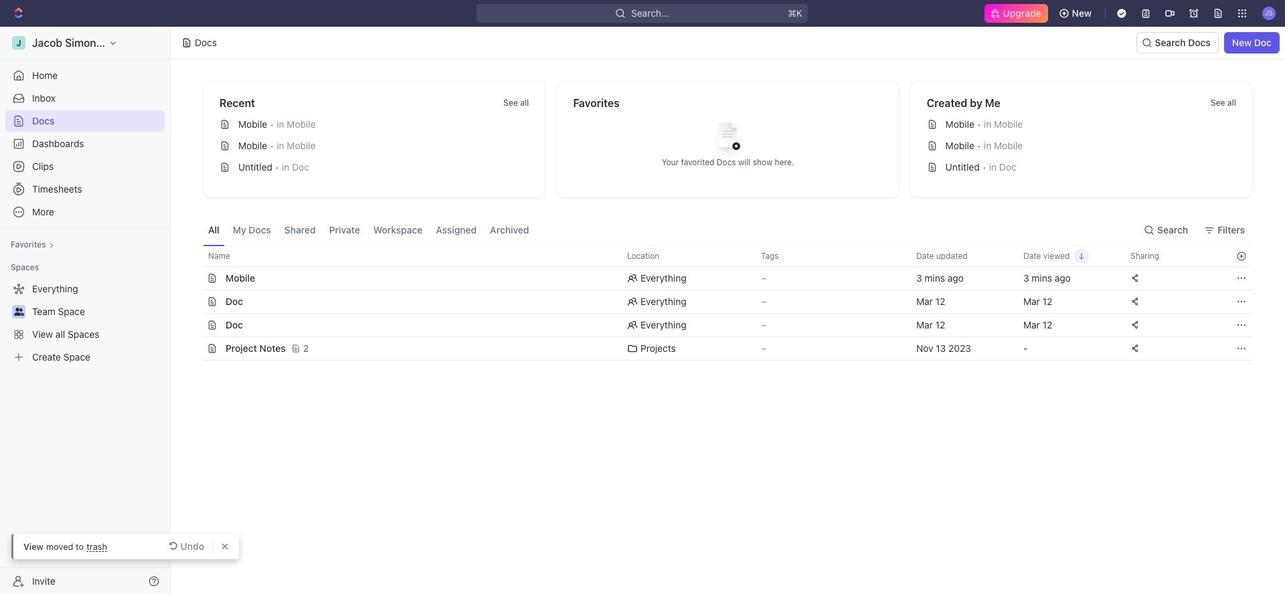 Task type: describe. For each thing, give the bounding box(es) containing it.
1 row from the top
[[188, 246, 1253, 267]]

user group image
[[14, 308, 24, 316]]

3 row from the top
[[188, 290, 1253, 314]]

jacob simon's workspace, , element
[[12, 36, 25, 50]]

no favorited docs image
[[701, 111, 755, 165]]



Task type: locate. For each thing, give the bounding box(es) containing it.
tab list
[[203, 214, 535, 246]]

tree inside sidebar navigation
[[5, 278, 165, 368]]

tree
[[5, 278, 165, 368]]

5 row from the top
[[188, 337, 1253, 361]]

2 row from the top
[[188, 266, 1253, 291]]

4 row from the top
[[188, 313, 1253, 337]]

row
[[188, 246, 1253, 267], [188, 266, 1253, 291], [188, 290, 1253, 314], [188, 313, 1253, 337], [188, 337, 1253, 361]]

sidebar navigation
[[0, 27, 173, 594]]

table
[[188, 246, 1253, 361]]



Task type: vqa. For each thing, say whether or not it's contained in the screenshot.
3rd row
yes



